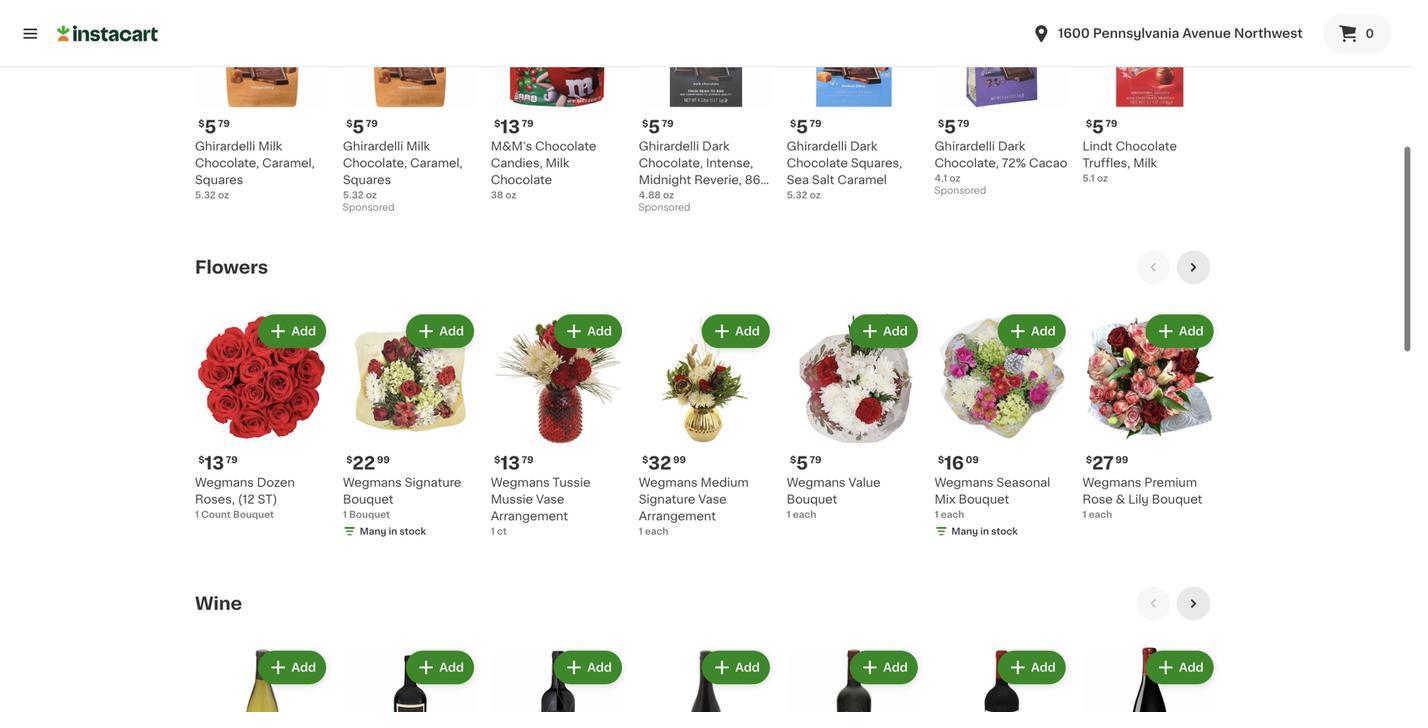 Task type: vqa. For each thing, say whether or not it's contained in the screenshot.
Wegmans Medium Signature Vase Arrangement 1 each
yes



Task type: locate. For each thing, give the bounding box(es) containing it.
dark up intense,
[[703, 140, 730, 152]]

wegmans inside wegmans premium rose & lily bouquet 1 each
[[1083, 477, 1142, 489]]

0 vertical spatial cacao
[[1030, 157, 1068, 169]]

cacao down midnight
[[639, 191, 678, 203]]

5
[[205, 118, 216, 136], [353, 118, 364, 136], [649, 118, 660, 136], [797, 118, 809, 136], [945, 118, 957, 136], [1093, 118, 1105, 136], [797, 455, 809, 472]]

13 for wegmans dozen roses, (12 st)
[[205, 455, 224, 472]]

2 item carousel region from the top
[[195, 587, 1218, 712]]

5 wegmans from the left
[[787, 477, 846, 489]]

arrangement down $ 32 99
[[639, 510, 717, 522]]

oz inside lindt chocolate truffles, milk 5.1 oz
[[1098, 174, 1109, 183]]

chocolate up salt
[[787, 157, 849, 169]]

13 up roses,
[[205, 455, 224, 472]]

$ inside $ 32 99
[[643, 455, 649, 465]]

(12
[[238, 494, 255, 505]]

arrangement for 32
[[639, 510, 717, 522]]

5 ghirardelli from the left
[[935, 140, 996, 152]]

vase down tussie
[[536, 494, 565, 505]]

wegmans value bouquet 1 each
[[787, 477, 881, 519]]

in down wegmans signature bouquet 1 bouquet
[[389, 527, 397, 536]]

3 5.32 from the left
[[787, 190, 808, 200]]

1 inside 'wegmans dozen roses, (12 st) 1 count bouquet'
[[195, 510, 199, 519]]

13 up the mussie
[[501, 455, 520, 472]]

0 horizontal spatial 5.32
[[195, 190, 216, 200]]

99 right "27"
[[1116, 455, 1129, 465]]

7 wegmans from the left
[[1083, 477, 1142, 489]]

premium
[[1145, 477, 1198, 489]]

stock down wegmans seasonal mix bouquet 1 each
[[992, 527, 1018, 536]]

wegmans tussie mussie vase arrangement 1 ct
[[491, 477, 591, 536]]

wegmans inside wegmans medium signature vase arrangement 1 each
[[639, 477, 698, 489]]

3 dark from the left
[[999, 140, 1026, 152]]

0 horizontal spatial signature
[[405, 477, 462, 489]]

oz inside ghirardelli dark chocolate, 72% cacao 4.1 oz
[[950, 174, 961, 183]]

1600
[[1059, 27, 1091, 40]]

$ 5 79 inside item carousel region
[[791, 455, 822, 472]]

1 horizontal spatial dark
[[851, 140, 878, 152]]

0 horizontal spatial many in stock
[[360, 527, 426, 536]]

99 inside $ 27 99
[[1116, 455, 1129, 465]]

$ 32 99
[[643, 455, 686, 472]]

32
[[649, 455, 672, 472]]

many down mix
[[952, 527, 979, 536]]

1 vertical spatial item carousel region
[[195, 587, 1218, 712]]

1 horizontal spatial cacao
[[1030, 157, 1068, 169]]

signature inside wegmans medium signature vase arrangement 1 each
[[639, 494, 696, 505]]

arrangement
[[491, 510, 568, 522], [639, 510, 717, 522]]

1 horizontal spatial many in stock
[[952, 527, 1018, 536]]

$ 13 79 for wegmans tussie mussie vase arrangement
[[495, 455, 534, 472]]

arrangement for 13
[[491, 510, 568, 522]]

$ 13 79 up the mussie
[[495, 455, 534, 472]]

st)
[[258, 494, 278, 505]]

in down wegmans seasonal mix bouquet 1 each
[[981, 527, 990, 536]]

1
[[195, 510, 199, 519], [343, 510, 347, 519], [787, 510, 791, 519], [935, 510, 939, 519], [1083, 510, 1087, 519], [491, 527, 495, 536], [639, 527, 643, 536]]

27
[[1093, 455, 1115, 472]]

dark inside ghirardelli dark chocolate, 72% cacao 4.1 oz
[[999, 140, 1026, 152]]

each inside wegmans premium rose & lily bouquet 1 each
[[1089, 510, 1113, 519]]

0 horizontal spatial 99
[[377, 455, 390, 465]]

99 inside $ 22 99
[[377, 455, 390, 465]]

1 horizontal spatial 99
[[674, 455, 686, 465]]

1 in from the left
[[389, 527, 397, 536]]

dark
[[703, 140, 730, 152], [851, 140, 878, 152], [999, 140, 1026, 152]]

1 item carousel region from the top
[[195, 251, 1218, 574]]

many in stock
[[360, 527, 426, 536], [952, 527, 1018, 536]]

product group containing 27
[[1083, 311, 1218, 521]]

0 horizontal spatial dark
[[703, 140, 730, 152]]

1 99 from the left
[[377, 455, 390, 465]]

chocolate inside ghirardelli dark chocolate squares, sea salt caramel 5.32 oz
[[787, 157, 849, 169]]

1 horizontal spatial caramel,
[[410, 157, 463, 169]]

4.88 oz
[[639, 190, 674, 200]]

chocolate,
[[195, 157, 259, 169], [343, 157, 407, 169], [639, 157, 703, 169], [935, 157, 1000, 169]]

1 ghirardelli milk chocolate, caramel, squares 5.32 oz from the left
[[195, 140, 315, 200]]

chocolate inside lindt chocolate truffles, milk 5.1 oz
[[1116, 140, 1178, 152]]

13 for wegmans tussie mussie vase arrangement
[[501, 455, 520, 472]]

wegmans up the mussie
[[491, 477, 550, 489]]

3 99 from the left
[[1116, 455, 1129, 465]]

79
[[218, 119, 230, 128], [366, 119, 378, 128], [522, 119, 534, 128], [662, 119, 674, 128], [810, 119, 822, 128], [958, 119, 970, 128], [1106, 119, 1118, 128], [226, 455, 238, 465], [522, 455, 534, 465], [810, 455, 822, 465]]

lindt
[[1083, 140, 1113, 152]]

$
[[198, 119, 205, 128], [347, 119, 353, 128], [495, 119, 501, 128], [643, 119, 649, 128], [791, 119, 797, 128], [939, 119, 945, 128], [1087, 119, 1093, 128], [198, 455, 205, 465], [347, 455, 353, 465], [495, 455, 501, 465], [643, 455, 649, 465], [791, 455, 797, 465], [939, 455, 945, 465], [1087, 455, 1093, 465]]

milk
[[258, 140, 282, 152], [407, 140, 430, 152], [546, 157, 570, 169], [1134, 157, 1158, 169]]

squares
[[195, 174, 243, 186], [343, 174, 391, 186]]

cacao right the 72% at top
[[1030, 157, 1068, 169]]

0 horizontal spatial sponsored badge image
[[343, 203, 394, 213]]

$ 22 99
[[347, 455, 390, 472]]

chocolate up truffles,
[[1116, 140, 1178, 152]]

vase for 32
[[699, 494, 727, 505]]

northwest
[[1235, 27, 1304, 40]]

wegmans up roses,
[[195, 477, 254, 489]]

wegmans down $ 22 99
[[343, 477, 402, 489]]

$ 13 79
[[495, 118, 534, 136], [198, 455, 238, 472], [495, 455, 534, 472]]

1 vertical spatial cacao
[[639, 191, 678, 203]]

caramel,
[[262, 157, 315, 169], [410, 157, 463, 169]]

vase inside 'wegmans tussie mussie vase arrangement 1 ct'
[[536, 494, 565, 505]]

1 horizontal spatial in
[[981, 527, 990, 536]]

chocolate, inside the ghirardelli dark chocolate, intense, midnight reverie, 86% cacao
[[639, 157, 703, 169]]

1 horizontal spatial many
[[952, 527, 979, 536]]

product group containing 22
[[343, 311, 478, 542]]

item carousel region containing wine
[[195, 587, 1218, 712]]

3 ghirardelli from the left
[[639, 140, 700, 152]]

0 horizontal spatial stock
[[400, 527, 426, 536]]

cacao inside ghirardelli dark chocolate, 72% cacao 4.1 oz
[[1030, 157, 1068, 169]]

0 horizontal spatial many
[[360, 527, 387, 536]]

2 vase from the left
[[699, 494, 727, 505]]

99
[[377, 455, 390, 465], [674, 455, 686, 465], [1116, 455, 1129, 465]]

2 arrangement from the left
[[639, 510, 717, 522]]

1 dark from the left
[[703, 140, 730, 152]]

1 vase from the left
[[536, 494, 565, 505]]

1 horizontal spatial arrangement
[[639, 510, 717, 522]]

mussie
[[491, 494, 533, 505]]

arrangement inside 'wegmans tussie mussie vase arrangement 1 ct'
[[491, 510, 568, 522]]

1 wegmans from the left
[[195, 477, 254, 489]]

vase down medium
[[699, 494, 727, 505]]

add
[[292, 325, 316, 337], [440, 325, 464, 337], [588, 325, 612, 337], [736, 325, 760, 337], [884, 325, 908, 337], [1032, 325, 1056, 337], [1180, 325, 1204, 337], [292, 662, 316, 674], [440, 662, 464, 674], [588, 662, 612, 674], [736, 662, 760, 674], [884, 662, 908, 674], [1032, 662, 1056, 674], [1180, 662, 1204, 674]]

$ 13 79 for m&m's chocolate candies, milk chocolate
[[495, 118, 534, 136]]

3 wegmans from the left
[[491, 477, 550, 489]]

1600 pennsylvania avenue northwest button
[[1032, 10, 1304, 57]]

99 right "32"
[[674, 455, 686, 465]]

0 vertical spatial item carousel region
[[195, 251, 1218, 574]]

flowers
[[195, 259, 268, 276]]

0 horizontal spatial ghirardelli milk chocolate, caramel, squares 5.32 oz
[[195, 140, 315, 200]]

1 many in stock from the left
[[360, 527, 426, 536]]

dark up the 72% at top
[[999, 140, 1026, 152]]

0 horizontal spatial squares
[[195, 174, 243, 186]]

arrangement down the mussie
[[491, 510, 568, 522]]

$ 13 79 up roses,
[[198, 455, 238, 472]]

1 horizontal spatial sponsored badge image
[[639, 203, 690, 213]]

product group
[[343, 0, 478, 217], [639, 0, 774, 217], [935, 0, 1070, 200], [195, 311, 330, 521], [343, 311, 478, 542], [491, 311, 626, 538], [639, 311, 774, 538], [787, 311, 922, 521], [935, 311, 1070, 542], [1083, 311, 1218, 521], [195, 648, 330, 712], [343, 648, 478, 712], [491, 648, 626, 712], [639, 648, 774, 712], [787, 648, 922, 712], [935, 648, 1070, 712], [1083, 648, 1218, 712]]

signature
[[405, 477, 462, 489], [639, 494, 696, 505]]

1 many from the left
[[360, 527, 387, 536]]

99 inside $ 32 99
[[674, 455, 686, 465]]

2 caramel, from the left
[[410, 157, 463, 169]]

1 arrangement from the left
[[491, 510, 568, 522]]

1 chocolate, from the left
[[195, 157, 259, 169]]

dark for intense,
[[703, 140, 730, 152]]

wegmans
[[195, 477, 254, 489], [343, 477, 402, 489], [491, 477, 550, 489], [639, 477, 698, 489], [787, 477, 846, 489], [935, 477, 994, 489], [1083, 477, 1142, 489]]

5.32
[[195, 190, 216, 200], [343, 190, 364, 200], [787, 190, 808, 200]]

dark inside ghirardelli dark chocolate squares, sea salt caramel 5.32 oz
[[851, 140, 878, 152]]

wegmans inside 'wegmans tussie mussie vase arrangement 1 ct'
[[491, 477, 550, 489]]

6 wegmans from the left
[[935, 477, 994, 489]]

$ inside $ 5 79
[[791, 455, 797, 465]]

2 horizontal spatial 99
[[1116, 455, 1129, 465]]

99 for 22
[[377, 455, 390, 465]]

3 chocolate, from the left
[[639, 157, 703, 169]]

99 for 32
[[674, 455, 686, 465]]

2 5.32 from the left
[[343, 190, 364, 200]]

wegmans for tussie
[[491, 477, 550, 489]]

stock down wegmans signature bouquet 1 bouquet
[[400, 527, 426, 536]]

4.88
[[639, 190, 661, 200]]

seasonal
[[997, 477, 1051, 489]]

product group containing 16
[[935, 311, 1070, 542]]

99 for 27
[[1116, 455, 1129, 465]]

many in stock down wegmans seasonal mix bouquet 1 each
[[952, 527, 1018, 536]]

many
[[360, 527, 387, 536], [952, 527, 979, 536]]

bouquet inside 'wegmans dozen roses, (12 st) 1 count bouquet'
[[233, 510, 274, 519]]

1 horizontal spatial signature
[[639, 494, 696, 505]]

2 horizontal spatial sponsored badge image
[[935, 186, 986, 196]]

wegmans inside wegmans seasonal mix bouquet 1 each
[[935, 477, 994, 489]]

vase inside wegmans medium signature vase arrangement 1 each
[[699, 494, 727, 505]]

bouquet
[[343, 494, 394, 505], [787, 494, 838, 505], [959, 494, 1010, 505], [1153, 494, 1203, 505], [233, 510, 274, 519], [349, 510, 390, 519]]

1 horizontal spatial 5.32
[[343, 190, 364, 200]]

item carousel region
[[195, 251, 1218, 574], [195, 587, 1218, 712]]

chocolate, inside ghirardelli dark chocolate, 72% cacao 4.1 oz
[[935, 157, 1000, 169]]

reverie,
[[695, 174, 742, 186]]

count
[[201, 510, 231, 519]]

instacart logo image
[[57, 24, 158, 44]]

wegmans seasonal mix bouquet 1 each
[[935, 477, 1051, 519]]

13 up m&m's
[[501, 118, 520, 136]]

wegmans inside wegmans signature bouquet 1 bouquet
[[343, 477, 402, 489]]

stock for 22
[[400, 527, 426, 536]]

2 dark from the left
[[851, 140, 878, 152]]

4 chocolate, from the left
[[935, 157, 1000, 169]]

many in stock down wegmans signature bouquet 1 bouquet
[[360, 527, 426, 536]]

2 horizontal spatial dark
[[999, 140, 1026, 152]]

2 horizontal spatial 5.32
[[787, 190, 808, 200]]

1 vertical spatial signature
[[639, 494, 696, 505]]

in for 16
[[981, 527, 990, 536]]

midnight
[[639, 174, 692, 186]]

0 horizontal spatial cacao
[[639, 191, 678, 203]]

0 horizontal spatial caramel,
[[262, 157, 315, 169]]

0 horizontal spatial vase
[[536, 494, 565, 505]]

wegmans inside 'wegmans dozen roses, (12 st) 1 count bouquet'
[[195, 477, 254, 489]]

arrangement inside wegmans medium signature vase arrangement 1 each
[[639, 510, 717, 522]]

wegmans for seasonal
[[935, 477, 994, 489]]

2 wegmans from the left
[[343, 477, 402, 489]]

1 horizontal spatial squares
[[343, 174, 391, 186]]

13
[[501, 118, 520, 136], [205, 455, 224, 472], [501, 455, 520, 472]]

2 chocolate, from the left
[[343, 157, 407, 169]]

ghirardelli milk chocolate, caramel, squares 5.32 oz
[[195, 140, 315, 200], [343, 140, 463, 200]]

4 wegmans from the left
[[639, 477, 698, 489]]

stock
[[400, 527, 426, 536], [992, 527, 1018, 536]]

0 horizontal spatial arrangement
[[491, 510, 568, 522]]

wegmans for signature
[[343, 477, 402, 489]]

4 ghirardelli from the left
[[787, 140, 848, 152]]

5.32 inside ghirardelli dark chocolate squares, sea salt caramel 5.32 oz
[[787, 190, 808, 200]]

0 horizontal spatial in
[[389, 527, 397, 536]]

dark up squares, in the right top of the page
[[851, 140, 878, 152]]

oz inside ghirardelli dark chocolate squares, sea salt caramel 5.32 oz
[[810, 190, 821, 200]]

wegmans down $ 32 99
[[639, 477, 698, 489]]

dark inside the ghirardelli dark chocolate, intense, midnight reverie, 86% cacao
[[703, 140, 730, 152]]

2 stock from the left
[[992, 527, 1018, 536]]

99 right 22
[[377, 455, 390, 465]]

$ 13 79 up m&m's
[[495, 118, 534, 136]]

caramel
[[838, 174, 887, 186]]

ghirardelli
[[195, 140, 255, 152], [343, 140, 404, 152], [639, 140, 700, 152], [787, 140, 848, 152], [935, 140, 996, 152]]

1 inside wegmans premium rose & lily bouquet 1 each
[[1083, 510, 1087, 519]]

wegmans inside wegmans value bouquet 1 each
[[787, 477, 846, 489]]

chocolate
[[536, 140, 597, 152], [1116, 140, 1178, 152], [787, 157, 849, 169], [491, 174, 552, 186]]

2 many in stock from the left
[[952, 527, 1018, 536]]

2 99 from the left
[[674, 455, 686, 465]]

1 horizontal spatial ghirardelli milk chocolate, caramel, squares 5.32 oz
[[343, 140, 463, 200]]

2 in from the left
[[981, 527, 990, 536]]

many down wegmans signature bouquet 1 bouquet
[[360, 527, 387, 536]]

wegmans down $ 16 09
[[935, 477, 994, 489]]

wegmans up &
[[1083, 477, 1142, 489]]

many for 16
[[952, 527, 979, 536]]

sponsored badge image
[[935, 186, 986, 196], [343, 203, 394, 213], [639, 203, 690, 213]]

vase
[[536, 494, 565, 505], [699, 494, 727, 505]]

1 horizontal spatial stock
[[992, 527, 1018, 536]]

in
[[389, 527, 397, 536], [981, 527, 990, 536]]

0 vertical spatial signature
[[405, 477, 462, 489]]

wegmans medium signature vase arrangement 1 each
[[639, 477, 749, 536]]

$ 5 79
[[198, 118, 230, 136], [347, 118, 378, 136], [643, 118, 674, 136], [791, 118, 822, 136], [939, 118, 970, 136], [1087, 118, 1118, 136], [791, 455, 822, 472]]

0
[[1366, 28, 1375, 40]]

ghirardelli dark chocolate squares, sea salt caramel 5.32 oz
[[787, 140, 903, 200]]

wegmans for premium
[[1083, 477, 1142, 489]]

each
[[793, 510, 817, 519], [941, 510, 965, 519], [1089, 510, 1113, 519], [645, 527, 669, 536]]

each inside wegmans seasonal mix bouquet 1 each
[[941, 510, 965, 519]]

ct
[[497, 527, 507, 536]]

2 many from the left
[[952, 527, 979, 536]]

1 stock from the left
[[400, 527, 426, 536]]

1600 pennsylvania avenue northwest
[[1059, 27, 1304, 40]]

oz
[[950, 174, 961, 183], [1098, 174, 1109, 183], [218, 190, 229, 200], [366, 190, 377, 200], [506, 190, 517, 200], [663, 190, 674, 200], [810, 190, 821, 200]]

add button
[[260, 316, 325, 346], [408, 316, 473, 346], [556, 316, 621, 346], [704, 316, 769, 346], [852, 316, 917, 346], [1000, 316, 1065, 346], [1148, 316, 1213, 346], [260, 653, 325, 683], [408, 653, 473, 683], [556, 653, 621, 683], [704, 653, 769, 683], [852, 653, 917, 683], [1000, 653, 1065, 683], [1148, 653, 1213, 683]]

wegmans left value
[[787, 477, 846, 489]]

16
[[945, 455, 965, 472]]

1 horizontal spatial vase
[[699, 494, 727, 505]]

dozen
[[257, 477, 295, 489]]

cacao
[[1030, 157, 1068, 169], [639, 191, 678, 203]]



Task type: describe. For each thing, give the bounding box(es) containing it.
1 inside wegmans signature bouquet 1 bouquet
[[343, 510, 347, 519]]

lindt chocolate truffles, milk 5.1 oz
[[1083, 140, 1178, 183]]

86%
[[745, 174, 771, 186]]

sponsored badge image for ghirardelli milk chocolate, caramel, squares
[[343, 203, 394, 213]]

vase for 13
[[536, 494, 565, 505]]

tussie
[[553, 477, 591, 489]]

1 ghirardelli from the left
[[195, 140, 255, 152]]

$ inside $ 16 09
[[939, 455, 945, 465]]

milk inside lindt chocolate truffles, milk 5.1 oz
[[1134, 157, 1158, 169]]

ghirardelli dark chocolate, 72% cacao 4.1 oz
[[935, 140, 1068, 183]]

cacao inside the ghirardelli dark chocolate, intense, midnight reverie, 86% cacao
[[639, 191, 678, 203]]

wegmans signature bouquet 1 bouquet
[[343, 477, 462, 519]]

sea
[[787, 174, 809, 186]]

22
[[353, 455, 376, 472]]

2 squares from the left
[[343, 174, 391, 186]]

roses,
[[195, 494, 235, 505]]

value
[[849, 477, 881, 489]]

sponsored badge image for ghirardelli dark chocolate, 72% cacao
[[935, 186, 986, 196]]

1 caramel, from the left
[[262, 157, 315, 169]]

lily
[[1129, 494, 1150, 505]]

2 ghirardelli milk chocolate, caramel, squares 5.32 oz from the left
[[343, 140, 463, 200]]

m&m's chocolate candies, milk chocolate 38 oz
[[491, 140, 597, 200]]

m&m's
[[491, 140, 533, 152]]

squares,
[[852, 157, 903, 169]]

each inside wegmans value bouquet 1 each
[[793, 510, 817, 519]]

09
[[966, 455, 979, 465]]

wegmans for medium
[[639, 477, 698, 489]]

ghirardelli inside ghirardelli dark chocolate squares, sea salt caramel 5.32 oz
[[787, 140, 848, 152]]

signature inside wegmans signature bouquet 1 bouquet
[[405, 477, 462, 489]]

1 inside 'wegmans tussie mussie vase arrangement 1 ct'
[[491, 527, 495, 536]]

wegmans premium rose & lily bouquet 1 each
[[1083, 477, 1203, 519]]

72%
[[1002, 157, 1027, 169]]

wine
[[195, 595, 242, 613]]

1 squares from the left
[[195, 174, 243, 186]]

bouquet inside wegmans seasonal mix bouquet 1 each
[[959, 494, 1010, 505]]

stock for 16
[[992, 527, 1018, 536]]

truffles,
[[1083, 157, 1131, 169]]

mix
[[935, 494, 956, 505]]

0 button
[[1324, 13, 1393, 54]]

1 inside wegmans value bouquet 1 each
[[787, 510, 791, 519]]

product group containing 32
[[639, 311, 774, 538]]

intense,
[[706, 157, 754, 169]]

many in stock for 22
[[360, 527, 426, 536]]

$ 13 79 for wegmans dozen roses, (12 st)
[[198, 455, 238, 472]]

many for 22
[[360, 527, 387, 536]]

salt
[[812, 174, 835, 186]]

rose
[[1083, 494, 1114, 505]]

13 for m&m's chocolate candies, milk chocolate
[[501, 118, 520, 136]]

4.1
[[935, 174, 948, 183]]

chocolate down candies,
[[491, 174, 552, 186]]

$ inside $ 22 99
[[347, 455, 353, 465]]

1 inside wegmans medium signature vase arrangement 1 each
[[639, 527, 643, 536]]

$ 27 99
[[1087, 455, 1129, 472]]

1 inside wegmans seasonal mix bouquet 1 each
[[935, 510, 939, 519]]

milk inside m&m's chocolate candies, milk chocolate 38 oz
[[546, 157, 570, 169]]

medium
[[701, 477, 749, 489]]

item carousel region containing flowers
[[195, 251, 1218, 574]]

in for 22
[[389, 527, 397, 536]]

pennsylvania
[[1094, 27, 1180, 40]]

ghirardelli inside ghirardelli dark chocolate, 72% cacao 4.1 oz
[[935, 140, 996, 152]]

bouquet inside wegmans value bouquet 1 each
[[787, 494, 838, 505]]

1 5.32 from the left
[[195, 190, 216, 200]]

wegmans dozen roses, (12 st) 1 count bouquet
[[195, 477, 295, 519]]

dark for 72%
[[999, 140, 1026, 152]]

each inside wegmans medium signature vase arrangement 1 each
[[645, 527, 669, 536]]

$ inside $ 27 99
[[1087, 455, 1093, 465]]

candies,
[[491, 157, 543, 169]]

wegmans for dozen
[[195, 477, 254, 489]]

2 ghirardelli from the left
[[343, 140, 404, 152]]

&
[[1117, 494, 1126, 505]]

ghirardelli dark chocolate, intense, midnight reverie, 86% cacao
[[639, 140, 771, 203]]

ghirardelli inside the ghirardelli dark chocolate, intense, midnight reverie, 86% cacao
[[639, 140, 700, 152]]

5.1
[[1083, 174, 1095, 183]]

sponsored badge image for ghirardelli dark chocolate, intense, midnight reverie, 86% cacao
[[639, 203, 690, 213]]

bouquet inside wegmans premium rose & lily bouquet 1 each
[[1153, 494, 1203, 505]]

oz inside m&m's chocolate candies, milk chocolate 38 oz
[[506, 190, 517, 200]]

dark for squares,
[[851, 140, 878, 152]]

many in stock for 16
[[952, 527, 1018, 536]]

$ 16 09
[[939, 455, 979, 472]]

avenue
[[1183, 27, 1232, 40]]

chocolate up candies,
[[536, 140, 597, 152]]

38
[[491, 190, 504, 200]]

wegmans for value
[[787, 477, 846, 489]]



